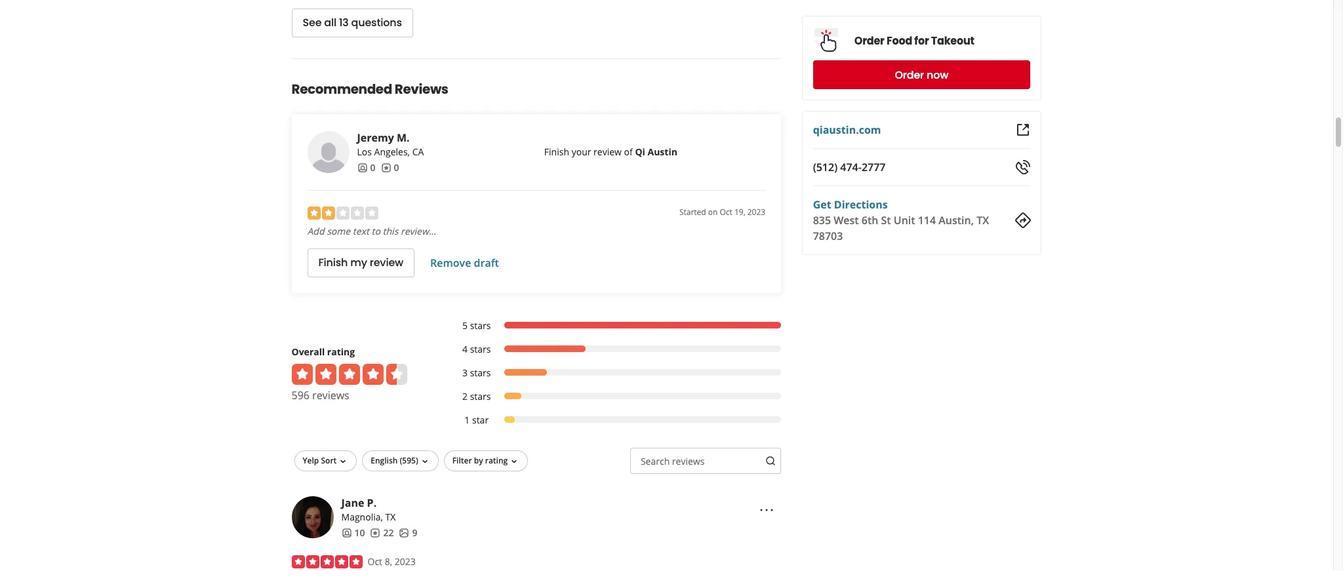 Task type: vqa. For each thing, say whether or not it's contained in the screenshot.
West
yes



Task type: locate. For each thing, give the bounding box(es) containing it.
1 horizontal spatial reviews
[[673, 455, 705, 468]]

0 vertical spatial reviews element
[[381, 161, 399, 174]]

review
[[594, 146, 622, 158], [370, 255, 404, 271]]

0 horizontal spatial rating
[[327, 346, 355, 358]]

oct left 8, at the left bottom
[[368, 556, 383, 568]]

0 vertical spatial finish
[[545, 146, 570, 158]]

0 vertical spatial rating
[[327, 346, 355, 358]]

3 16 chevron down v2 image from the left
[[509, 457, 520, 467]]

2 stars from the top
[[470, 343, 491, 356]]

9
[[412, 527, 418, 539]]

stars right 3
[[470, 367, 491, 379]]

recommended
[[292, 80, 392, 98]]

jane p. magnolia, tx
[[342, 496, 396, 524]]

0 vertical spatial friends element
[[357, 161, 376, 174]]

qiaustin.com
[[814, 123, 882, 137]]

0 horizontal spatial 0
[[370, 161, 376, 174]]

photos element
[[399, 527, 418, 540]]

order
[[855, 33, 885, 48], [896, 67, 925, 82]]

2 stars
[[463, 390, 491, 403]]

stars right 5
[[470, 319, 491, 332]]

filter reviews by 2 stars rating element
[[449, 390, 782, 403]]

2023 right 8, at the left bottom
[[395, 556, 416, 568]]

stars for 4 stars
[[470, 343, 491, 356]]

search
[[641, 455, 670, 468]]

finish
[[545, 146, 570, 158], [319, 255, 348, 271]]

finish for finish my review
[[319, 255, 348, 271]]

finish for finish your review of qi austin
[[545, 146, 570, 158]]

tx inside jane p. magnolia, tx
[[386, 511, 396, 524]]

order left food
[[855, 33, 885, 48]]

friends element down los
[[357, 161, 376, 174]]

1 horizontal spatial review
[[594, 146, 622, 158]]

0 inside "friends" element
[[370, 161, 376, 174]]

1 stars from the top
[[470, 319, 491, 332]]

filter
[[453, 455, 472, 466]]

text
[[353, 225, 369, 237]]

stars right 4
[[470, 343, 491, 356]]

16 chevron down v2 image inside filter by rating dropdown button
[[509, 457, 520, 467]]

16 chevron down v2 image for yelp sort
[[338, 457, 349, 467]]

tx right austin,
[[977, 213, 990, 228]]

oct 8, 2023
[[368, 556, 416, 568]]

angeles,
[[374, 146, 410, 158]]

16 chevron down v2 image inside the english (595) popup button
[[420, 457, 430, 467]]

english
[[371, 455, 398, 466]]

order now link
[[814, 60, 1031, 89]]

1 horizontal spatial 16 friends v2 image
[[357, 163, 368, 173]]

filter reviews by 1 star rating element
[[449, 414, 782, 427]]

1 horizontal spatial order
[[896, 67, 925, 82]]

friends element containing 0
[[357, 161, 376, 174]]

3 stars
[[463, 367, 491, 379]]

friends element containing 10
[[342, 527, 365, 540]]

austin,
[[940, 213, 975, 228]]

16 chevron down v2 image inside yelp sort dropdown button
[[338, 457, 349, 467]]

1 horizontal spatial oct
[[720, 207, 733, 218]]

16 chevron down v2 image right (595)
[[420, 457, 430, 467]]

los
[[357, 146, 372, 158]]

1 vertical spatial 16 friends v2 image
[[342, 528, 352, 539]]

2777
[[862, 160, 886, 175]]

reviews down 4.5 star rating image
[[312, 388, 350, 403]]

2
[[463, 390, 468, 403]]

2023 right 19, in the top right of the page
[[748, 207, 766, 218]]

remove
[[431, 256, 471, 270]]

24 directions v2 image
[[1015, 213, 1031, 228]]

friends element for jeremy
[[357, 161, 376, 174]]

jeremy
[[357, 130, 394, 145]]

add
[[307, 225, 325, 237]]

overall
[[292, 346, 325, 358]]

1 horizontal spatial finish
[[545, 146, 570, 158]]

0 horizontal spatial 16 chevron down v2 image
[[338, 457, 349, 467]]

magnolia,
[[342, 511, 383, 524]]

tx
[[977, 213, 990, 228], [386, 511, 396, 524]]

1 vertical spatial reviews element
[[370, 527, 394, 540]]

jane
[[342, 496, 364, 510]]

2 star rating image
[[307, 207, 378, 220]]

1 0 from the left
[[370, 161, 376, 174]]

reviews element right 10
[[370, 527, 394, 540]]

2023
[[748, 207, 766, 218], [395, 556, 416, 568]]

2 horizontal spatial 16 chevron down v2 image
[[509, 457, 520, 467]]

1 vertical spatial tx
[[386, 511, 396, 524]]

reviews element
[[381, 161, 399, 174], [370, 527, 394, 540]]

0 left 16 review v2 icon in the left top of the page
[[370, 161, 376, 174]]

13
[[339, 15, 349, 30]]

english (595)
[[371, 455, 418, 466]]

1 vertical spatial finish
[[319, 255, 348, 271]]

review…
[[401, 225, 436, 237]]

search reviews
[[641, 455, 705, 468]]

to
[[372, 225, 381, 237]]

questions
[[351, 15, 402, 30]]

0
[[370, 161, 376, 174], [394, 161, 399, 174]]

on
[[709, 207, 718, 218]]

0 horizontal spatial reviews
[[312, 388, 350, 403]]

recommended reviews element
[[250, 58, 824, 572]]

review left the of
[[594, 146, 622, 158]]

1 horizontal spatial 2023
[[748, 207, 766, 218]]

order left 'now'
[[896, 67, 925, 82]]

1 vertical spatial rating
[[485, 455, 508, 466]]

16 chevron down v2 image
[[338, 457, 349, 467], [420, 457, 430, 467], [509, 457, 520, 467]]

rating
[[327, 346, 355, 358], [485, 455, 508, 466]]

0 vertical spatial order
[[855, 33, 885, 48]]

friends element
[[357, 161, 376, 174], [342, 527, 365, 540]]

0 right 16 review v2 icon in the left top of the page
[[394, 161, 399, 174]]

1 vertical spatial friends element
[[342, 527, 365, 540]]

16 chevron down v2 image right filter by rating
[[509, 457, 520, 467]]

order food for takeout
[[855, 33, 975, 48]]

0 vertical spatial oct
[[720, 207, 733, 218]]

114
[[919, 213, 937, 228]]

0 horizontal spatial tx
[[386, 511, 396, 524]]

finish left my
[[319, 255, 348, 271]]

1 vertical spatial 2023
[[395, 556, 416, 568]]

3
[[463, 367, 468, 379]]

oct right on
[[720, 207, 733, 218]]

1 16 chevron down v2 image from the left
[[338, 457, 349, 467]]

food
[[887, 33, 913, 48]]

0 horizontal spatial order
[[855, 33, 885, 48]]

0 horizontal spatial finish
[[319, 255, 348, 271]]

1 horizontal spatial tx
[[977, 213, 990, 228]]

photo of jane p. image
[[292, 497, 334, 539]]

stars for 3 stars
[[470, 367, 491, 379]]

(595)
[[400, 455, 418, 466]]

0 horizontal spatial 16 friends v2 image
[[342, 528, 352, 539]]

stars right 2
[[470, 390, 491, 403]]

review for my
[[370, 255, 404, 271]]

rating inside filter by rating dropdown button
[[485, 455, 508, 466]]

16 chevron down v2 image right 'sort'
[[338, 457, 349, 467]]

friends element down the magnolia,
[[342, 527, 365, 540]]

my
[[351, 255, 367, 271]]

0 vertical spatial reviews
[[312, 388, 350, 403]]

for
[[915, 33, 930, 48]]

0 vertical spatial review
[[594, 146, 622, 158]]

reviews
[[312, 388, 350, 403], [673, 455, 705, 468]]

unit
[[895, 213, 916, 228]]

2 16 chevron down v2 image from the left
[[420, 457, 430, 467]]

stars for 2 stars
[[470, 390, 491, 403]]

  text field
[[631, 448, 782, 474]]

1 horizontal spatial rating
[[485, 455, 508, 466]]

5
[[463, 319, 468, 332]]

1 horizontal spatial 0
[[394, 161, 399, 174]]

oct
[[720, 207, 733, 218], [368, 556, 383, 568]]

rating up 4.5 star rating image
[[327, 346, 355, 358]]

reviews element containing 0
[[381, 161, 399, 174]]

order now
[[896, 67, 949, 82]]

1 vertical spatial reviews
[[673, 455, 705, 468]]

west
[[834, 213, 860, 228]]

by
[[474, 455, 483, 466]]

16 friends v2 image left 10
[[342, 528, 352, 539]]

yelp sort button
[[294, 451, 357, 472]]

3 stars from the top
[[470, 367, 491, 379]]

reviews element down angeles,
[[381, 161, 399, 174]]

rating right by
[[485, 455, 508, 466]]

0 vertical spatial tx
[[977, 213, 990, 228]]

0 vertical spatial 16 friends v2 image
[[357, 163, 368, 173]]

1 vertical spatial review
[[370, 255, 404, 271]]

16 friends v2 image down los
[[357, 163, 368, 173]]

16 friends v2 image
[[357, 163, 368, 173], [342, 528, 352, 539]]

finish left 'your'
[[545, 146, 570, 158]]

0 horizontal spatial review
[[370, 255, 404, 271]]

1 vertical spatial oct
[[368, 556, 383, 568]]

1 horizontal spatial 16 chevron down v2 image
[[420, 457, 430, 467]]

this
[[383, 225, 399, 237]]

1 vertical spatial order
[[896, 67, 925, 82]]

reviews right search
[[673, 455, 705, 468]]

4 stars from the top
[[470, 390, 491, 403]]

reviews element containing 22
[[370, 527, 394, 540]]

tx up 22
[[386, 511, 396, 524]]

review right my
[[370, 255, 404, 271]]



Task type: describe. For each thing, give the bounding box(es) containing it.
22
[[384, 527, 394, 539]]

4 stars
[[463, 343, 491, 356]]

see all 13 questions
[[303, 15, 402, 30]]

add some text to this review…
[[307, 225, 436, 237]]

p.
[[367, 496, 377, 510]]

filter reviews by 5 stars rating element
[[449, 319, 782, 333]]

filter reviews by 4 stars rating element
[[449, 343, 782, 356]]

some
[[327, 225, 351, 237]]

jane p. link
[[342, 496, 377, 510]]

get directions 835 west 6th st unit 114 austin, tx 78703
[[814, 198, 990, 243]]

started
[[680, 207, 707, 218]]

review for your
[[594, 146, 622, 158]]

remove draft
[[431, 256, 499, 270]]

5 stars
[[463, 319, 491, 332]]

ca
[[413, 146, 424, 158]]

sort
[[321, 455, 337, 466]]

qi
[[635, 146, 646, 158]]

0 horizontal spatial oct
[[368, 556, 383, 568]]

0 horizontal spatial 2023
[[395, 556, 416, 568]]

qiaustin.com link
[[814, 123, 882, 137]]

jeremy m. link
[[357, 130, 410, 145]]

1 star
[[465, 414, 489, 426]]

draft
[[474, 256, 499, 270]]

835
[[814, 213, 832, 228]]

order for order now
[[896, 67, 925, 82]]

photo of jeremy m. image
[[307, 131, 349, 173]]

directions
[[835, 198, 889, 212]]

5 star rating image
[[292, 556, 363, 569]]

get
[[814, 198, 832, 212]]

see all 13 questions link
[[292, 8, 413, 37]]

reviews element for m.
[[381, 161, 399, 174]]

tx inside get directions 835 west 6th st unit 114 austin, tx 78703
[[977, 213, 990, 228]]

stars for 5 stars
[[470, 319, 491, 332]]

finish your review of qi austin
[[545, 146, 678, 158]]

all
[[324, 15, 337, 30]]

filter by rating button
[[444, 451, 528, 472]]

4
[[463, 343, 468, 356]]

596
[[292, 388, 310, 403]]

24 phone v2 image
[[1015, 159, 1031, 175]]

  text field inside recommended reviews element
[[631, 448, 782, 474]]

19,
[[735, 207, 746, 218]]

overall rating
[[292, 346, 355, 358]]

reviews element for p.
[[370, 527, 394, 540]]

16 chevron down v2 image for english (595)
[[420, 457, 430, 467]]

st
[[882, 213, 892, 228]]

search image
[[766, 456, 776, 467]]

1
[[465, 414, 470, 426]]

8,
[[385, 556, 392, 568]]

your
[[572, 146, 592, 158]]

menu image
[[759, 502, 775, 518]]

finish my review link
[[307, 249, 415, 277]]

recommended reviews
[[292, 80, 449, 98]]

remove draft button
[[431, 256, 499, 270]]

10
[[355, 527, 365, 539]]

takeout
[[932, 33, 975, 48]]

4.5 star rating image
[[292, 364, 407, 385]]

0 vertical spatial 2023
[[748, 207, 766, 218]]

16 review v2 image
[[381, 163, 391, 173]]

see
[[303, 15, 322, 30]]

reviews for search reviews
[[673, 455, 705, 468]]

24 external link v2 image
[[1015, 122, 1031, 138]]

6th
[[862, 213, 879, 228]]

started on oct 19, 2023
[[680, 207, 766, 218]]

friends element for jane
[[342, 527, 365, 540]]

now
[[928, 67, 949, 82]]

(512) 474-2777
[[814, 160, 886, 175]]

of
[[624, 146, 633, 158]]

yelp
[[303, 455, 319, 466]]

reviews for 596 reviews
[[312, 388, 350, 403]]

16 chevron down v2 image for filter by rating
[[509, 457, 520, 467]]

16 friends v2 image for jane
[[342, 528, 352, 539]]

star
[[472, 414, 489, 426]]

474-
[[841, 160, 863, 175]]

2 0 from the left
[[394, 161, 399, 174]]

16 photos v2 image
[[399, 528, 410, 539]]

78703
[[814, 229, 844, 243]]

get directions link
[[814, 198, 889, 212]]

filter reviews by 3 stars rating element
[[449, 367, 782, 380]]

reviews
[[395, 80, 449, 98]]

austin
[[648, 146, 678, 158]]

jeremy m. los angeles, ca
[[357, 130, 424, 158]]

english (595) button
[[362, 451, 439, 472]]

filter by rating
[[453, 455, 508, 466]]

finish my review
[[319, 255, 404, 271]]

596 reviews
[[292, 388, 350, 403]]

yelp sort
[[303, 455, 337, 466]]

order for order food for takeout
[[855, 33, 885, 48]]

16 review v2 image
[[370, 528, 381, 539]]

16 friends v2 image for jeremy
[[357, 163, 368, 173]]

(512)
[[814, 160, 838, 175]]

m.
[[397, 130, 410, 145]]



